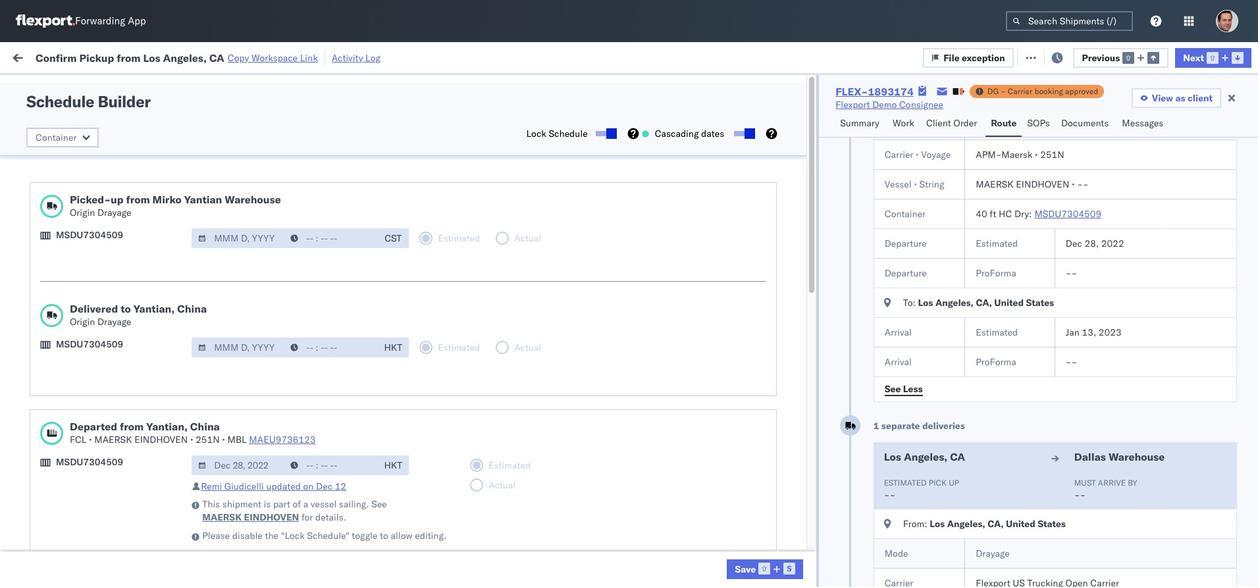 Task type: vqa. For each thing, say whether or not it's contained in the screenshot.
Work
yes



Task type: describe. For each thing, give the bounding box(es) containing it.
3 lagerfeld from the top
[[735, 463, 775, 475]]

1
[[874, 420, 879, 432]]

5:30 pm pst, jan 30, 2023 for schedule delivery appointment
[[222, 492, 340, 504]]

flexport demo consignee
[[836, 99, 944, 111]]

delivery up delivered
[[72, 289, 105, 301]]

1 separate deliveries
[[874, 420, 965, 432]]

2 vertical spatial --
[[943, 434, 954, 446]]

toggle
[[352, 530, 378, 542]]

1 schedule pickup from los angeles, ca button from the top
[[30, 114, 192, 129]]

1 4, from the top
[[309, 145, 318, 156]]

2 account from the top
[[671, 405, 706, 417]]

6 integration test account - karl lagerfeld from the top
[[603, 550, 775, 562]]

progress
[[206, 81, 239, 91]]

3 resize handle column header from the left
[[401, 102, 417, 587]]

1 flex-2130387 from the top
[[763, 376, 831, 388]]

arrival for estimated
[[885, 327, 912, 339]]

5 ocean fcl from the top
[[423, 405, 469, 417]]

4 integration from the top
[[603, 492, 649, 504]]

3 integration from the top
[[603, 463, 649, 475]]

2 test123456 from the top
[[943, 145, 998, 156]]

up inside picked-up from mirko yantian warehouse origin drayage
[[111, 193, 123, 206]]

gvcu5265864 for 8:30 pm pst, jan 28, 2023
[[853, 463, 917, 475]]

yantian, for from
[[146, 420, 188, 433]]

2 horizontal spatial :
[[1029, 208, 1032, 220]]

save button
[[727, 560, 804, 580]]

operator
[[1116, 107, 1147, 117]]

nyku9743990 for schedule delivery appointment
[[853, 492, 917, 504]]

cst
[[385, 232, 402, 244]]

2 upload from the top
[[30, 463, 60, 475]]

1 gaurav jawla from the top
[[1116, 116, 1170, 127]]

1 ocean fcl from the top
[[423, 145, 469, 156]]

mmm d, yyyy text field for -- : -- -- text field related to delivered to yantian, china
[[192, 338, 285, 358]]

0 horizontal spatial on
[[303, 481, 314, 493]]

confirm for confirm pickup from rotterdam, netherlands
[[30, 543, 64, 555]]

1 hlxu8034992 from the top
[[992, 115, 1057, 127]]

delivery down confirm delivery button
[[72, 376, 105, 388]]

schedule pickup from rotterdam, netherlands for the schedule pickup from rotterdam, netherlands link corresponding to 1st the 'schedule pickup from rotterdam, netherlands' button from the top of the page
[[30, 398, 171, 423]]

0 horizontal spatial work
[[144, 51, 167, 63]]

4 uetu5238478 from the top
[[923, 347, 987, 359]]

apm-maersk • 251n
[[976, 149, 1065, 161]]

upload customs clearance documents button
[[30, 230, 194, 245]]

4 lagerfeld from the top
[[735, 492, 775, 504]]

must arrive by --
[[1075, 478, 1138, 501]]

drayage inside delivered to yantian, china origin drayage
[[97, 316, 131, 328]]

yantian
[[184, 193, 222, 206]]

3 flex-1846748 from the top
[[763, 174, 831, 185]]

maersk inside departed from yantian, china fcl • maersk eindhoven • 251n • mbl maeu9736123
[[94, 434, 132, 446]]

work
[[38, 48, 72, 66]]

5 flex-1846748 from the top
[[763, 231, 831, 243]]

ceau7522281, hlxu6269489, hlxu8034992 for upload customs clearance documents
[[853, 231, 1057, 243]]

5 integration from the top
[[603, 521, 649, 533]]

please disable the "lock schedule" toggle to allow editing.
[[202, 530, 447, 542]]

4 lhuu7894563, uetu5238478 from the top
[[853, 347, 987, 359]]

flexport demo consignee link
[[836, 98, 944, 111]]

2 1846748 from the top
[[791, 145, 831, 156]]

jan 13, 2023
[[1066, 327, 1122, 339]]

uetu5238478 for confirm pickup from los angeles, ca
[[923, 318, 987, 330]]

from:
[[903, 518, 928, 530]]

ca inside button
[[175, 318, 187, 330]]

2 vertical spatial container
[[885, 208, 926, 220]]

5 karl from the top
[[716, 521, 733, 533]]

Search Work text field
[[815, 47, 959, 67]]

6 integration from the top
[[603, 550, 649, 562]]

0 horizontal spatial 28,
[[301, 463, 315, 475]]

save
[[735, 564, 756, 575]]

0 horizontal spatial for
[[126, 81, 137, 91]]

activity
[[332, 52, 363, 64]]

departed
[[70, 420, 117, 433]]

sailing.
[[339, 499, 369, 510]]

-- for jan 13, 2023
[[1066, 356, 1078, 368]]

maeu9408431 for 11:00 pm pst, feb 2, 2023
[[943, 550, 1009, 562]]

vessel • string
[[885, 178, 945, 190]]

11:59 pm pdt, nov 4, 2022 for schedule delivery appointment
[[222, 174, 343, 185]]

maersk
[[1002, 149, 1033, 161]]

mirko
[[153, 193, 182, 206]]

1 vertical spatial warehouse
[[1109, 450, 1165, 464]]

confirm pickup from los angeles, ca copy workspace link
[[36, 51, 318, 64]]

deliveries
[[923, 420, 965, 432]]

1 upload customs clearance documents from the top
[[30, 231, 194, 243]]

4 flex-1846748 from the top
[[763, 203, 831, 214]]

24, for 2023
[[306, 434, 321, 446]]

2 11:59 from the top
[[222, 174, 248, 185]]

1 vertical spatial documents
[[147, 231, 194, 243]]

2023 up details.
[[317, 492, 340, 504]]

netherlands for 11:00
[[30, 556, 82, 568]]

1 integration from the top
[[603, 376, 649, 388]]

2 karl from the top
[[716, 405, 733, 417]]

abcdefg78456546 for confirm pickup from los angeles, ca
[[943, 318, 1031, 330]]

maeu9736123 button
[[249, 434, 316, 446]]

jan left a at left bottom
[[284, 492, 298, 504]]

this shipment is part of a vessel sailing. see maersk eindhoven for details.
[[202, 499, 387, 524]]

los inside 'confirm pickup from los angeles, ca' link
[[119, 318, 134, 330]]

to inside delivered to yantian, china origin drayage
[[121, 302, 131, 315]]

1 11:59 from the top
[[222, 145, 248, 156]]

states for from: los angeles, ca, united states
[[1038, 518, 1066, 530]]

5 schedule pickup from los angeles, ca button from the top
[[30, 433, 192, 448]]

1 vertical spatial dec
[[284, 347, 302, 359]]

2 schedule delivery appointment button from the top
[[30, 288, 162, 303]]

fcl inside departed from yantian, china fcl • maersk eindhoven • 251n • mbl maeu9736123
[[70, 434, 87, 446]]

4 flex-1889466 from the top
[[763, 347, 831, 359]]

hlxu8034992 for upload customs clearance documents
[[992, 231, 1057, 243]]

ca, for from:
[[988, 518, 1004, 530]]

delivered to yantian, china origin drayage
[[70, 302, 207, 328]]

1 horizontal spatial dec
[[316, 481, 333, 493]]

confirm delivery link
[[30, 346, 100, 359]]

zimu3048342
[[943, 521, 1005, 533]]

2023 down vessel
[[317, 521, 340, 533]]

workitem button
[[8, 105, 201, 118]]

ceau7522281, for schedule delivery appointment
[[853, 173, 920, 185]]

0 vertical spatial eindhoven
[[1016, 178, 1070, 190]]

numbers for mbl/mawb numbers
[[990, 107, 1023, 117]]

risk
[[273, 51, 288, 63]]

30, for schedule pickup from rotterdam, netherlands
[[301, 521, 315, 533]]

eindhoven inside departed from yantian, china fcl • maersk eindhoven • 251n • mbl maeu9736123
[[134, 434, 188, 446]]

next button
[[1176, 48, 1252, 68]]

messages
[[1122, 117, 1164, 129]]

: for status
[[95, 81, 98, 91]]

6 account from the top
[[671, 550, 706, 562]]

11:00 for 11:00 pm pst, nov 8, 2022
[[222, 231, 248, 243]]

8,
[[309, 231, 317, 243]]

omkar for lhuu7894563, uetu5238478
[[1116, 318, 1143, 330]]

previous button
[[1073, 48, 1169, 68]]

los angeles, ca
[[884, 450, 966, 464]]

eindhoven inside this shipment is part of a vessel sailing. see maersk eindhoven for details.
[[244, 512, 299, 524]]

ceau7522281, hlxu6269489, hlxu8034992 for schedule delivery appointment
[[853, 173, 1057, 185]]

jan down 23,
[[289, 434, 304, 446]]

2023 up 12
[[317, 463, 340, 475]]

departure for proforma
[[885, 267, 927, 279]]

hc
[[999, 208, 1012, 220]]

0 vertical spatial documents
[[1062, 117, 1109, 129]]

5 integration test account - karl lagerfeld from the top
[[603, 521, 775, 533]]

2 gaurav from the top
[[1116, 174, 1145, 185]]

schedule delivery appointment for 3rd schedule delivery appointment link from the top of the page
[[30, 376, 162, 388]]

remi giudicelli updated on dec 12
[[201, 481, 346, 493]]

view as client
[[1152, 92, 1213, 104]]

feb
[[289, 550, 306, 562]]

lock
[[527, 128, 547, 140]]

1 schedule pickup from rotterdam, netherlands button from the top
[[30, 397, 197, 425]]

documents button
[[1056, 111, 1117, 137]]

1 schedule delivery appointment link from the top
[[30, 172, 162, 185]]

205 on track
[[303, 51, 357, 63]]

1 integration test account - karl lagerfeld from the top
[[603, 376, 775, 388]]

my
[[13, 48, 34, 66]]

of
[[293, 499, 301, 510]]

2023 right 23,
[[317, 405, 340, 417]]

giudicelli
[[224, 481, 264, 493]]

7 ocean fcl from the top
[[423, 492, 469, 504]]

container inside 'container numbers' button
[[853, 102, 888, 112]]

ft
[[990, 208, 997, 220]]

1 schedule delivery appointment button from the top
[[30, 172, 162, 187]]

4 karl from the top
[[716, 492, 733, 504]]

2 vertical spatial documents
[[147, 463, 194, 475]]

1889466 for confirm pickup from los angeles, ca
[[791, 318, 831, 330]]

details.
[[315, 512, 346, 524]]

3 appointment from the top
[[108, 376, 162, 388]]

2 clearance from the top
[[102, 463, 144, 475]]

hlxu6269489, for schedule pickup from los angeles, ca
[[923, 202, 990, 214]]

from: los angeles, ca, united states
[[903, 518, 1066, 530]]

2 schedule pickup from los angeles, ca from the top
[[30, 144, 192, 156]]

5 1846748 from the top
[[791, 231, 831, 243]]

6 resize handle column header from the left
[[719, 102, 735, 587]]

vessel
[[311, 499, 337, 510]]

log
[[366, 52, 381, 64]]

numbers for container numbers
[[853, 113, 885, 122]]

3 karl from the top
[[716, 463, 733, 475]]

3 schedule delivery appointment button from the top
[[30, 375, 162, 390]]

1 hkt from the top
[[384, 342, 402, 354]]

rotterdam, for 8:30 pm pst, jan 23, 2023
[[124, 398, 171, 410]]

choi
[[1157, 376, 1176, 388]]

origin for delivered
[[70, 316, 95, 328]]

flex-1893174
[[836, 85, 914, 98]]

2 2130387 from the top
[[791, 405, 831, 417]]

flex-1889466 for schedule pickup from los angeles, ca
[[763, 260, 831, 272]]

1 appointment from the top
[[108, 173, 162, 185]]

ca, for to:
[[976, 297, 992, 309]]

2 integration test account - karl lagerfeld from the top
[[603, 405, 775, 417]]

30, for schedule delivery appointment
[[301, 492, 315, 504]]

as
[[1176, 92, 1186, 104]]

1662119
[[791, 434, 831, 446]]

nov for schedule delivery appointment
[[290, 174, 307, 185]]

nyku9743990 for schedule pickup from rotterdam, netherlands
[[853, 521, 917, 533]]

4 1889466 from the top
[[791, 347, 831, 359]]

uetu5238478 for schedule pickup from los angeles, ca
[[923, 260, 987, 272]]

previous
[[1082, 52, 1120, 64]]

1 horizontal spatial 251n
[[1041, 149, 1065, 161]]

schedule builder
[[26, 92, 151, 111]]

5 lagerfeld from the top
[[735, 521, 775, 533]]

maeu9408431 for 8:30 pm pst, jan 28, 2023
[[943, 463, 1009, 475]]

pick
[[929, 478, 947, 488]]

2 schedule pickup from rotterdam, netherlands button from the top
[[30, 513, 197, 541]]

dallas warehouse
[[1075, 450, 1165, 464]]

2 appointment from the top
[[108, 289, 162, 301]]

MMM D, YYYY text field
[[192, 229, 285, 248]]

msdu7304509 for departed from yantian, china
[[56, 456, 123, 468]]

confirm for confirm pickup from los angeles, ca copy workspace link
[[36, 51, 77, 64]]

1 gaurav from the top
[[1116, 116, 1145, 127]]

0 vertical spatial dec
[[1066, 238, 1083, 250]]

yantian, for to
[[133, 302, 175, 315]]

3 11:59 from the top
[[222, 203, 248, 214]]

msdu7304509 for picked-up from mirko yantian warehouse
[[56, 229, 123, 241]]

2130384 for schedule pickup from rotterdam, netherlands
[[791, 521, 831, 533]]

3 ocean fcl from the top
[[423, 231, 469, 243]]

11:59 pm pst, jan 24, 2023
[[222, 434, 346, 446]]

4 2130387 from the top
[[791, 550, 831, 562]]

40
[[976, 208, 988, 220]]

gvcu5265864 for 11:00 pm pst, feb 2, 2023
[[853, 550, 917, 562]]

sops button
[[1022, 111, 1056, 137]]

jaehyung choi - test origin agent
[[1116, 376, 1259, 388]]

estimated for jan
[[976, 327, 1018, 339]]

cascading
[[655, 128, 699, 140]]

client order
[[927, 117, 978, 129]]

next
[[1184, 52, 1205, 64]]

delivery for 11:59
[[72, 173, 105, 185]]

2 horizontal spatial maersk
[[976, 178, 1014, 190]]

2022 for confirm delivery
[[320, 347, 343, 359]]

2022 for schedule delivery appointment
[[320, 174, 343, 185]]

2 resize handle column header from the left
[[352, 102, 368, 587]]

forwarding app link
[[16, 14, 146, 28]]

6 karl from the top
[[716, 550, 733, 562]]

to: los angeles, ca, united states
[[903, 297, 1055, 309]]

link
[[300, 52, 318, 64]]

lhuu7894563, for schedule pickup from los angeles, ca
[[853, 260, 921, 272]]

to:
[[903, 297, 916, 309]]

1 horizontal spatial to
[[380, 530, 388, 542]]

3 schedule pickup from los angeles, ca button from the top
[[30, 201, 192, 216]]

8:30 for 8:30 pm pst, jan 23, 2023
[[222, 405, 242, 417]]

pickup inside 'confirm pickup from los angeles, ca' link
[[66, 318, 95, 330]]

message
[[178, 51, 214, 63]]

mbl
[[228, 434, 247, 446]]

0 horizontal spatial file exception
[[944, 52, 1005, 64]]

4 schedule delivery appointment link from the top
[[30, 491, 162, 504]]

see inside this shipment is part of a vessel sailing. see maersk eindhoven for details.
[[372, 499, 387, 510]]

mode
[[885, 548, 909, 560]]

dg
[[988, 86, 999, 96]]

agent
[[1234, 376, 1259, 388]]

remi giudicelli updated on dec 12 button
[[201, 481, 346, 493]]

see inside see less button
[[885, 383, 901, 395]]

9 ocean fcl from the top
[[423, 550, 469, 562]]

3 1846748 from the top
[[791, 174, 831, 185]]

pdt, for schedule delivery appointment
[[267, 174, 288, 185]]

summary
[[840, 117, 880, 129]]

1 horizontal spatial file exception
[[1033, 51, 1095, 63]]

confirm pickup from rotterdam, netherlands link
[[30, 542, 197, 569]]

confirm pickup from rotterdam, netherlands button
[[30, 542, 197, 570]]

2 jawla from the top
[[1148, 174, 1170, 185]]

hlxu8034992 for schedule delivery appointment
[[992, 173, 1057, 185]]

11 resize handle column header from the left
[[1225, 102, 1241, 587]]

1 vertical spatial work
[[893, 117, 915, 129]]

vessel
[[885, 178, 912, 190]]

flex-1889466 for confirm pickup from los angeles, ca
[[763, 318, 831, 330]]

2023 right 13,
[[1099, 327, 1122, 339]]

2 gaurav jawla from the top
[[1116, 174, 1170, 185]]

batch
[[1184, 51, 1210, 63]]

route
[[991, 117, 1017, 129]]

1 ceau7522281, from the top
[[853, 115, 920, 127]]

4 11:59 from the top
[[222, 434, 248, 446]]

6:00 am pst, dec 24, 2022
[[222, 347, 343, 359]]

10 resize handle column header from the left
[[1183, 102, 1199, 587]]

2022 for schedule pickup from los angeles, ca
[[320, 203, 343, 214]]

2022 for upload customs clearance documents
[[320, 231, 342, 243]]

schedule delivery appointment for second schedule delivery appointment link from the top of the page
[[30, 289, 162, 301]]

drayage inside picked-up from mirko yantian warehouse origin drayage
[[97, 207, 131, 219]]

mmm d, yyyy text field for -- : -- -- text box
[[192, 456, 285, 476]]

1 2130387 from the top
[[791, 376, 831, 388]]

4 abcdefg78456546 from the top
[[943, 347, 1031, 359]]

-- : -- -- text field for picked-up from mirko yantian warehouse
[[284, 229, 378, 248]]

by:
[[48, 81, 60, 93]]

-- for dec 28, 2022
[[1066, 267, 1078, 279]]

5:30 for schedule pickup from rotterdam, netherlands
[[222, 521, 242, 533]]

jaehyung
[[1116, 376, 1154, 388]]

picked-
[[70, 193, 111, 206]]

4 schedule pickup from los angeles, ca from the top
[[30, 260, 192, 272]]

lhuu7894563, uetu5238478 for confirm pickup from los angeles, ca
[[853, 318, 987, 330]]

2 integration from the top
[[603, 405, 649, 417]]

for inside this shipment is part of a vessel sailing. see maersk eindhoven for details.
[[302, 512, 313, 524]]

2 hlxu6269489, from the top
[[923, 144, 990, 156]]

msdu7304509 for delivered to yantian, china
[[56, 339, 123, 350]]

china for departed from yantian, china
[[190, 420, 220, 433]]

gvcu5265864 for 8:30 pm pst, jan 23, 2023
[[853, 405, 917, 417]]

maersk inside this shipment is part of a vessel sailing. see maersk eindhoven for details.
[[202, 512, 242, 524]]

maeu9408431 for 8:30 pm pst, jan 23, 2023
[[943, 405, 1009, 417]]

0 vertical spatial carrier
[[1008, 86, 1033, 96]]

batch action
[[1184, 51, 1241, 63]]



Task type: locate. For each thing, give the bounding box(es) containing it.
schedule pickup from rotterdam, netherlands link for 1st the 'schedule pickup from rotterdam, netherlands' button from the top of the page
[[30, 397, 197, 424]]

lhuu7894563, for confirm pickup from los angeles, ca
[[853, 318, 921, 330]]

0 vertical spatial gaurav jawla
[[1116, 116, 1170, 127]]

3 gvcu5265864 from the top
[[853, 463, 917, 475]]

test123456 for schedule delivery appointment
[[943, 174, 998, 185]]

delivery for 6:00
[[66, 347, 100, 359]]

nyku9743990 up mode at the bottom of page
[[853, 521, 917, 533]]

2 arrival from the top
[[885, 356, 912, 368]]

0 vertical spatial 2130384
[[791, 492, 831, 504]]

origin left agent
[[1207, 376, 1232, 388]]

flex-2130387
[[763, 376, 831, 388], [763, 405, 831, 417], [763, 463, 831, 475], [763, 550, 831, 562]]

nov
[[290, 145, 307, 156], [290, 174, 307, 185], [290, 203, 307, 214], [289, 231, 306, 243]]

3 2130387 from the top
[[791, 463, 831, 475]]

0 horizontal spatial warehouse
[[225, 193, 281, 206]]

: for snoozed
[[306, 81, 308, 91]]

resize handle column header
[[199, 102, 214, 587], [352, 102, 368, 587], [401, 102, 417, 587], [491, 102, 507, 587], [581, 102, 597, 587], [719, 102, 735, 587], [830, 102, 846, 587], [920, 102, 936, 587], [1093, 102, 1109, 587], [1183, 102, 1199, 587], [1225, 102, 1241, 587]]

hlxu6269489, for upload customs clearance documents
[[923, 231, 990, 243]]

at
[[262, 51, 271, 63]]

uetu5238478 for schedule delivery appointment
[[923, 289, 987, 301]]

3 lhuu7894563, from the top
[[853, 318, 921, 330]]

11:00 pm pst, feb 2, 2023
[[222, 550, 342, 562]]

warehouse inside picked-up from mirko yantian warehouse origin drayage
[[225, 193, 281, 206]]

yantian, inside departed from yantian, china fcl • maersk eindhoven • 251n • mbl maeu9736123
[[146, 420, 188, 433]]

customs down the departed
[[63, 463, 100, 475]]

from inside departed from yantian, china fcl • maersk eindhoven • 251n • mbl maeu9736123
[[120, 420, 144, 433]]

2 uetu5238478 from the top
[[923, 289, 987, 301]]

abcdefg78456546 for schedule delivery appointment
[[943, 289, 1031, 301]]

allow
[[391, 530, 413, 542]]

gaurav jawla down view
[[1116, 116, 1170, 127]]

3 hlxu8034992 from the top
[[992, 173, 1057, 185]]

1 vertical spatial 28,
[[301, 463, 315, 475]]

0 vertical spatial warehouse
[[225, 193, 281, 206]]

numbers inside container numbers
[[853, 113, 885, 122]]

1 horizontal spatial exception
[[1052, 51, 1095, 63]]

Search Shipments (/) text field
[[1006, 11, 1133, 31]]

1889466
[[791, 260, 831, 272], [791, 289, 831, 301], [791, 318, 831, 330], [791, 347, 831, 359]]

0 vertical spatial mmm d, yyyy text field
[[192, 338, 285, 358]]

1 ceau7522281, hlxu6269489, hlxu8034992 from the top
[[853, 115, 1057, 127]]

netherlands for 8:30
[[30, 411, 82, 423]]

1 nyku9743990 from the top
[[853, 492, 917, 504]]

china inside departed from yantian, china fcl • maersk eindhoven • 251n • mbl maeu9736123
[[190, 420, 220, 433]]

for up builder
[[126, 81, 137, 91]]

2023 up -- : -- -- text box
[[323, 434, 346, 446]]

cascading dates
[[655, 128, 725, 140]]

hlxu6269489, for schedule delivery appointment
[[923, 173, 990, 185]]

to up the confirm pickup from los angeles, ca in the left of the page
[[121, 302, 131, 315]]

8:30 up giudicelli in the bottom left of the page
[[222, 463, 242, 475]]

0 vertical spatial 11:59 pm pdt, nov 4, 2022
[[222, 145, 343, 156]]

from inside picked-up from mirko yantian warehouse origin drayage
[[126, 193, 150, 206]]

ceau7522281,
[[853, 115, 920, 127], [853, 144, 920, 156], [853, 173, 920, 185], [853, 202, 920, 214], [853, 231, 920, 243]]

1 vertical spatial customs
[[63, 463, 100, 475]]

8:30 up mbl in the left bottom of the page
[[222, 405, 242, 417]]

0 horizontal spatial up
[[111, 193, 123, 206]]

0 vertical spatial upload customs clearance documents
[[30, 231, 194, 243]]

arrive
[[1098, 478, 1126, 488]]

0 vertical spatial schedule pickup from rotterdam, netherlands button
[[30, 397, 197, 425]]

1 horizontal spatial maersk
[[202, 512, 242, 524]]

1 vertical spatial upload
[[30, 463, 60, 475]]

4 ceau7522281, from the top
[[853, 202, 920, 214]]

omkar right 13,
[[1116, 318, 1143, 330]]

maersk down the departed
[[94, 434, 132, 446]]

ceau7522281, for schedule pickup from los angeles, ca
[[853, 202, 920, 214]]

1 lhuu7894563, from the top
[[853, 260, 921, 272]]

estimated down los angeles, ca
[[884, 478, 927, 488]]

28, up updated
[[301, 463, 315, 475]]

4 gvcu5265864 from the top
[[853, 550, 917, 562]]

1 vertical spatial ca,
[[988, 518, 1004, 530]]

1889466 for schedule delivery appointment
[[791, 289, 831, 301]]

0 vertical spatial -- : -- -- text field
[[284, 229, 378, 248]]

1 vertical spatial states
[[1038, 518, 1066, 530]]

-- : -- -- text field for delivered to yantian, china
[[284, 338, 378, 358]]

2 netherlands from the top
[[30, 527, 82, 539]]

1 vertical spatial upload customs clearance documents link
[[30, 462, 194, 475]]

united for from: los angeles, ca, united states
[[1006, 518, 1036, 530]]

2 vertical spatial maersk
[[202, 512, 242, 524]]

lhuu7894563, for schedule delivery appointment
[[853, 289, 921, 301]]

1 gvcu5265864 from the top
[[853, 376, 917, 388]]

confirm delivery
[[30, 347, 100, 359]]

1 vertical spatial 8:30
[[222, 463, 242, 475]]

omkar savant for lhuu7894563, uetu5238478
[[1116, 318, 1174, 330]]

2 horizontal spatial eindhoven
[[1016, 178, 1070, 190]]

ocean
[[542, 116, 569, 127], [632, 116, 659, 127], [423, 145, 450, 156], [542, 145, 569, 156], [632, 145, 659, 156], [423, 174, 450, 185], [542, 174, 569, 185], [632, 174, 659, 185], [423, 231, 450, 243], [542, 231, 569, 243], [423, 347, 450, 359], [542, 347, 569, 359], [423, 405, 450, 417], [423, 463, 450, 475], [423, 492, 450, 504], [423, 521, 450, 533], [423, 550, 450, 562]]

0 vertical spatial work
[[144, 51, 167, 63]]

11:59 pm pdt, nov 4, 2022 for schedule pickup from los angeles, ca
[[222, 203, 343, 214]]

dec right am
[[284, 347, 302, 359]]

confirm for confirm pickup from los angeles, ca
[[30, 318, 64, 330]]

0 vertical spatial upload customs clearance documents link
[[30, 230, 194, 243]]

1 vertical spatial upload customs clearance documents
[[30, 463, 194, 475]]

1 vertical spatial 4,
[[309, 174, 318, 185]]

upload customs clearance documents link down the departed
[[30, 462, 194, 475]]

proforma up "to: los angeles, ca, united states"
[[976, 267, 1017, 279]]

picked-up from mirko yantian warehouse origin drayage
[[70, 193, 281, 219]]

china inside delivered to yantian, china origin drayage
[[177, 302, 207, 315]]

jawla
[[1148, 116, 1170, 127], [1148, 174, 1170, 185]]

is
[[264, 499, 271, 510]]

2 ceau7522281, from the top
[[853, 144, 920, 156]]

13,
[[1082, 327, 1097, 339]]

carrier • voyage
[[885, 149, 951, 161]]

0 vertical spatial on
[[323, 51, 333, 63]]

import
[[112, 51, 142, 63]]

1 horizontal spatial eindhoven
[[244, 512, 299, 524]]

3 schedule delivery appointment from the top
[[30, 376, 162, 388]]

upload customs clearance documents down picked- on the left top of the page
[[30, 231, 194, 243]]

fcl
[[453, 145, 469, 156], [453, 174, 469, 185], [453, 231, 469, 243], [453, 347, 469, 359], [453, 405, 469, 417], [70, 434, 87, 446], [453, 463, 469, 475], [453, 492, 469, 504], [453, 521, 469, 533], [453, 550, 469, 562]]

4 ceau7522281, hlxu6269489, hlxu8034992 from the top
[[853, 202, 1057, 214]]

251n inside departed from yantian, china fcl • maersk eindhoven • 251n • mbl maeu9736123
[[196, 434, 220, 446]]

(0)
[[214, 51, 232, 63]]

0 vertical spatial for
[[126, 81, 137, 91]]

0 vertical spatial proforma
[[976, 267, 1017, 279]]

1 vertical spatial -- : -- -- text field
[[284, 338, 378, 358]]

1 jawla from the top
[[1148, 116, 1170, 127]]

4, for schedule pickup from los angeles, ca
[[309, 203, 318, 214]]

numbers inside 'button'
[[990, 107, 1023, 117]]

11:00 for 11:00 pm pst, feb 2, 2023
[[222, 550, 248, 562]]

abcd1234560
[[853, 434, 918, 446]]

1 vertical spatial omkar
[[1116, 318, 1143, 330]]

4 schedule pickup from los angeles, ca link from the top
[[30, 259, 192, 272]]

appointment up the departed
[[108, 376, 162, 388]]

drayage down from: los angeles, ca, united states
[[976, 548, 1010, 560]]

delivery up confirm pickup from rotterdam, netherlands on the left of the page
[[72, 492, 105, 503]]

msdu7304509 up dec 28, 2022
[[1035, 208, 1102, 220]]

abcdefg78456546 for schedule pickup from los angeles, ca
[[943, 260, 1031, 272]]

dec down msdu7304509 button
[[1066, 238, 1083, 250]]

work button
[[888, 111, 921, 137]]

rotterdam, inside confirm pickup from rotterdam, netherlands
[[119, 543, 166, 555]]

schedule delivery appointment button down confirm delivery button
[[30, 375, 162, 390]]

2 gvcu5265864 from the top
[[853, 405, 917, 417]]

test
[[571, 116, 588, 127], [661, 116, 678, 127], [571, 145, 588, 156], [661, 145, 678, 156], [571, 174, 588, 185], [661, 174, 678, 185], [571, 231, 588, 243], [571, 347, 588, 359], [651, 376, 668, 388], [1187, 376, 1204, 388], [651, 405, 668, 417], [651, 463, 668, 475], [651, 492, 668, 504], [651, 521, 668, 533], [651, 550, 668, 562]]

2 schedule pickup from rotterdam, netherlands from the top
[[30, 514, 171, 539]]

schedule delivery appointment for 4th schedule delivery appointment link from the bottom
[[30, 173, 162, 185]]

upload customs clearance documents down the departed
[[30, 463, 194, 475]]

0 vertical spatial 28,
[[1085, 238, 1099, 250]]

flexport. image
[[16, 14, 75, 28]]

lhuu7894563, uetu5238478 for schedule pickup from los angeles, ca
[[853, 260, 987, 272]]

yantian, inside delivered to yantian, china origin drayage
[[133, 302, 175, 315]]

3 netherlands from the top
[[30, 556, 82, 568]]

maersk up "ft"
[[976, 178, 1014, 190]]

-- down deliveries
[[943, 434, 954, 446]]

schedule delivery appointment button up confirm pickup from rotterdam, netherlands on the left of the page
[[30, 491, 162, 505]]

flex-2130384 down flex-1662119
[[763, 492, 831, 504]]

origin for jaehyung
[[1207, 376, 1232, 388]]

drayage up upload customs clearance documents button
[[97, 207, 131, 219]]

0 vertical spatial omkar
[[1116, 145, 1143, 156]]

0 horizontal spatial eindhoven
[[134, 434, 188, 446]]

1 vertical spatial schedule pickup from rotterdam, netherlands link
[[30, 513, 197, 540]]

schedule pickup from rotterdam, netherlands link for first the 'schedule pickup from rotterdam, netherlands' button from the bottom
[[30, 513, 197, 540]]

workspace
[[252, 52, 298, 64]]

8 resize handle column header from the left
[[920, 102, 936, 587]]

1 arrival from the top
[[885, 327, 912, 339]]

snoozed
[[275, 81, 306, 91]]

2 vertical spatial drayage
[[976, 548, 1010, 560]]

2 customs from the top
[[63, 463, 100, 475]]

0 vertical spatial nyku9743990
[[853, 492, 917, 504]]

for down a at left bottom
[[302, 512, 313, 524]]

messages button
[[1117, 111, 1171, 137]]

24, for 2022
[[304, 347, 318, 359]]

schedule delivery appointment link up picked- on the left top of the page
[[30, 172, 162, 185]]

must
[[1075, 478, 1096, 488]]

2 schedule pickup from rotterdam, netherlands link from the top
[[30, 513, 197, 540]]

schedule delivery appointment link down confirm delivery button
[[30, 375, 162, 388]]

0 vertical spatial jawla
[[1148, 116, 1170, 127]]

2 8:30 from the top
[[222, 463, 242, 475]]

1 horizontal spatial work
[[893, 117, 915, 129]]

2 11:59 pm pdt, nov 4, 2022 from the top
[[222, 174, 343, 185]]

4 1846748 from the top
[[791, 203, 831, 214]]

0 vertical spatial 251n
[[1041, 149, 1065, 161]]

drayage
[[97, 207, 131, 219], [97, 316, 131, 328], [976, 548, 1010, 560]]

from inside confirm pickup from rotterdam, netherlands
[[97, 543, 116, 555]]

import work
[[112, 51, 167, 63]]

1 vertical spatial rotterdam,
[[124, 514, 171, 526]]

1 vertical spatial netherlands
[[30, 527, 82, 539]]

0 horizontal spatial maersk
[[94, 434, 132, 446]]

0 vertical spatial 30,
[[301, 492, 315, 504]]

pickup inside confirm pickup from rotterdam, netherlands
[[66, 543, 95, 555]]

2023
[[1099, 327, 1122, 339], [317, 405, 340, 417], [323, 434, 346, 446], [317, 463, 340, 475], [317, 492, 340, 504], [317, 521, 340, 533], [319, 550, 342, 562]]

"lock
[[281, 530, 305, 542]]

departure
[[885, 238, 927, 250], [885, 267, 927, 279]]

am
[[245, 347, 260, 359]]

schedule pickup from los angeles, ca up upload customs clearance documents button
[[30, 202, 192, 214]]

1 schedule pickup from los angeles, ca link from the top
[[30, 114, 192, 127]]

maersk
[[976, 178, 1014, 190], [94, 434, 132, 446], [202, 512, 242, 524]]

0 horizontal spatial 251n
[[196, 434, 220, 446]]

1 horizontal spatial for
[[302, 512, 313, 524]]

upload inside button
[[30, 231, 60, 243]]

1 horizontal spatial warehouse
[[1109, 450, 1165, 464]]

rotterdam, for 11:00 pm pst, feb 2, 2023
[[119, 543, 166, 555]]

1 test123456 from the top
[[943, 116, 998, 127]]

4 schedule delivery appointment button from the top
[[30, 491, 162, 505]]

container inside container button
[[36, 132, 77, 144]]

delivery up picked- on the left top of the page
[[72, 173, 105, 185]]

track
[[336, 51, 357, 63]]

0 vertical spatial 24,
[[304, 347, 318, 359]]

1 account from the top
[[671, 376, 706, 388]]

estimated
[[976, 238, 1018, 250], [976, 327, 1018, 339], [884, 478, 927, 488]]

1 vertical spatial to
[[380, 530, 388, 542]]

exception up approved
[[1052, 51, 1095, 63]]

file exception button
[[1013, 47, 1103, 67], [1013, 47, 1103, 67], [923, 48, 1014, 68], [923, 48, 1014, 68]]

2 schedule delivery appointment from the top
[[30, 289, 162, 301]]

5:30 down shipment
[[222, 521, 242, 533]]

message (0)
[[178, 51, 232, 63]]

arrival for proforma
[[885, 356, 912, 368]]

30, down a at left bottom
[[301, 521, 315, 533]]

work,
[[139, 81, 160, 91]]

4 test123456 from the top
[[943, 203, 998, 214]]

0 vertical spatial up
[[111, 193, 123, 206]]

251n down sops button
[[1041, 149, 1065, 161]]

0 vertical spatial arrival
[[885, 327, 912, 339]]

1 horizontal spatial 28,
[[1085, 238, 1099, 250]]

omkar savant for ceau7522281, hlxu6269489, hlxu8034992
[[1116, 145, 1174, 156]]

2 hkt from the top
[[384, 460, 402, 472]]

customs inside upload customs clearance documents button
[[63, 231, 100, 243]]

drayage down delivered
[[97, 316, 131, 328]]

4 appointment from the top
[[108, 492, 162, 503]]

0 vertical spatial yantian,
[[133, 302, 175, 315]]

msdu7304509 button
[[1035, 208, 1102, 220]]

file
[[1033, 51, 1049, 63], [944, 52, 960, 64]]

mbl/mawb numbers button
[[936, 105, 1096, 118]]

origin down picked- on the left top of the page
[[70, 207, 95, 219]]

MMM D, YYYY text field
[[192, 338, 285, 358], [192, 456, 285, 476]]

savant up the choi
[[1146, 318, 1174, 330]]

netherlands inside confirm pickup from rotterdam, netherlands
[[30, 556, 82, 568]]

9 resize handle column header from the left
[[1093, 102, 1109, 587]]

lhuu7894563, uetu5238478 for schedule delivery appointment
[[853, 289, 987, 301]]

jan left 23,
[[284, 405, 298, 417]]

see left less
[[885, 383, 901, 395]]

confirm pickup from rotterdam, netherlands
[[30, 543, 166, 568]]

abcdefg78456546
[[943, 260, 1031, 272], [943, 289, 1031, 301], [943, 318, 1031, 330], [943, 347, 1031, 359]]

3 account from the top
[[671, 463, 706, 475]]

jan up updated
[[284, 463, 298, 475]]

origin inside picked-up from mirko yantian warehouse origin drayage
[[70, 207, 95, 219]]

5:30 pm pst, jan 30, 2023 for schedule pickup from rotterdam, netherlands
[[222, 521, 340, 533]]

jan right the
[[284, 521, 298, 533]]

uetu5238478 right to: at the right of page
[[923, 289, 987, 301]]

exception up dg
[[962, 52, 1005, 64]]

2 lhuu7894563, from the top
[[853, 289, 921, 301]]

gaurav jawla
[[1116, 116, 1170, 127], [1116, 174, 1170, 185]]

upload
[[30, 231, 60, 243], [30, 463, 60, 475]]

1 vertical spatial 30,
[[301, 521, 315, 533]]

on up a at left bottom
[[303, 481, 314, 493]]

1 vertical spatial up
[[949, 478, 960, 488]]

2 vertical spatial netherlands
[[30, 556, 82, 568]]

confirm for confirm delivery
[[30, 347, 64, 359]]

msdu7304509 down the departed
[[56, 456, 123, 468]]

flex-1889466 for schedule delivery appointment
[[763, 289, 831, 301]]

confirm inside confirm pickup from rotterdam, netherlands
[[30, 543, 64, 555]]

-- : -- -- text field
[[284, 456, 378, 476]]

up inside the estimated pick up --
[[949, 478, 960, 488]]

gvcu5265864
[[853, 376, 917, 388], [853, 405, 917, 417], [853, 463, 917, 475], [853, 550, 917, 562]]

1 -- : -- -- text field from the top
[[284, 229, 378, 248]]

on right 205
[[323, 51, 333, 63]]

0 horizontal spatial exception
[[962, 52, 1005, 64]]

schedule pickup from los angeles, ca down builder
[[30, 115, 192, 127]]

see
[[885, 383, 901, 395], [372, 499, 387, 510]]

to left 'allow'
[[380, 530, 388, 542]]

schedule"
[[307, 530, 350, 542]]

0 vertical spatial customs
[[63, 231, 100, 243]]

3 schedule delivery appointment link from the top
[[30, 375, 162, 388]]

omkar savant down messages button
[[1116, 145, 1174, 156]]

: right hc
[[1029, 208, 1032, 220]]

pst,
[[267, 231, 287, 243], [262, 347, 282, 359], [261, 405, 281, 417], [267, 434, 287, 446], [261, 463, 281, 475], [261, 492, 281, 504], [261, 521, 281, 533], [267, 550, 287, 562]]

1 resize handle column header from the left
[[199, 102, 214, 587]]

28, down msdu7304509 button
[[1085, 238, 1099, 250]]

appointment up the confirm pickup from rotterdam, netherlands link
[[108, 492, 162, 503]]

schedule pickup from los angeles, ca down the departed
[[30, 434, 192, 446]]

jan left 13,
[[1066, 327, 1080, 339]]

documents down picked-up from mirko yantian warehouse origin drayage
[[147, 231, 194, 243]]

confirm inside 'confirm delivery' link
[[30, 347, 64, 359]]

2 vertical spatial rotterdam,
[[119, 543, 166, 555]]

appointment up 'mirko'
[[108, 173, 162, 185]]

nyku9743990 up from:
[[853, 492, 917, 504]]

delivered
[[70, 302, 118, 315]]

schedule pickup from rotterdam, netherlands for first the 'schedule pickup from rotterdam, netherlands' button from the bottom's the schedule pickup from rotterdam, netherlands link
[[30, 514, 171, 539]]

0 vertical spatial 5:30 pm pst, jan 30, 2023
[[222, 492, 340, 504]]

0 horizontal spatial carrier
[[885, 149, 914, 161]]

status : ready for work, blocked, in progress
[[72, 81, 239, 91]]

8:30 pm pst, jan 28, 2023
[[222, 463, 340, 475]]

estimated down "ft"
[[976, 238, 1018, 250]]

1 pdt, from the top
[[267, 145, 288, 156]]

flex-1662119 button
[[742, 431, 834, 449], [742, 431, 834, 449]]

2 vertical spatial origin
[[1207, 376, 1232, 388]]

container down flex-1893174 link
[[853, 102, 888, 112]]

0 vertical spatial pdt,
[[267, 145, 288, 156]]

proforma down "to: los angeles, ca, united states"
[[976, 356, 1017, 368]]

see right sailing.
[[372, 499, 387, 510]]

flex-1889466
[[763, 260, 831, 272], [763, 289, 831, 301], [763, 318, 831, 330], [763, 347, 831, 359]]

client order button
[[921, 111, 986, 137]]

0 vertical spatial hkt
[[384, 342, 402, 354]]

1 horizontal spatial file
[[1033, 51, 1049, 63]]

origin inside delivered to yantian, china origin drayage
[[70, 316, 95, 328]]

string
[[920, 178, 945, 190]]

pm
[[250, 145, 265, 156], [250, 174, 265, 185], [250, 203, 265, 214], [250, 231, 265, 243], [245, 405, 259, 417], [250, 434, 265, 446], [245, 463, 259, 475], [245, 492, 259, 504], [245, 521, 259, 533], [250, 550, 265, 562]]

1 proforma from the top
[[976, 267, 1017, 279]]

3 schedule pickup from los angeles, ca from the top
[[30, 202, 192, 214]]

jawla down view
[[1148, 116, 1170, 127]]

0 vertical spatial drayage
[[97, 207, 131, 219]]

container
[[853, 102, 888, 112], [36, 132, 77, 144], [885, 208, 926, 220]]

hlxu6269489,
[[923, 115, 990, 127], [923, 144, 990, 156], [923, 173, 990, 185], [923, 202, 990, 214], [923, 231, 990, 243]]

to
[[121, 302, 131, 315], [380, 530, 388, 542]]

delivery for 5:30
[[72, 492, 105, 503]]

pdt, for schedule pickup from los angeles, ca
[[267, 203, 288, 214]]

1 vertical spatial savant
[[1146, 318, 1174, 330]]

gaurav
[[1116, 116, 1145, 127], [1116, 174, 1145, 185]]

0 vertical spatial 8:30
[[222, 405, 242, 417]]

schedule delivery appointment down confirm delivery button
[[30, 376, 162, 388]]

numbers down flexport
[[853, 113, 885, 122]]

confirm delivery button
[[30, 346, 100, 361]]

0 horizontal spatial file
[[944, 52, 960, 64]]

flex-2130384 up "save" button
[[763, 521, 831, 533]]

from inside button
[[97, 318, 116, 330]]

estimated inside the estimated pick up --
[[884, 478, 927, 488]]

app
[[128, 15, 146, 27]]

schedule delivery appointment link
[[30, 172, 162, 185], [30, 288, 162, 301], [30, 375, 162, 388], [30, 491, 162, 504]]

flex-2130384 for schedule delivery appointment
[[763, 492, 831, 504]]

uetu5238478 up less
[[923, 347, 987, 359]]

1 vertical spatial origin
[[70, 316, 95, 328]]

confirm inside 'confirm pickup from los angeles, ca' link
[[30, 318, 64, 330]]

2130384 up "save" button
[[791, 521, 831, 533]]

-- down 'jan 13, 2023'
[[1066, 356, 1078, 368]]

karl
[[716, 376, 733, 388], [716, 405, 733, 417], [716, 463, 733, 475], [716, 492, 733, 504], [716, 521, 733, 533], [716, 550, 733, 562]]

1 schedule delivery appointment from the top
[[30, 173, 162, 185]]

0 vertical spatial omkar savant
[[1116, 145, 1174, 156]]

ceau7522281, hlxu6269489, hlxu8034992
[[853, 115, 1057, 127], [853, 144, 1057, 156], [853, 173, 1057, 185], [853, 202, 1057, 214], [853, 231, 1057, 243]]

5:30 right this
[[222, 492, 242, 504]]

251n left mbl in the left bottom of the page
[[196, 434, 220, 446]]

2 vertical spatial 4,
[[309, 203, 318, 214]]

4 resize handle column header from the left
[[491, 102, 507, 587]]

1 horizontal spatial on
[[323, 51, 333, 63]]

-- : -- -- text field
[[284, 229, 378, 248], [284, 338, 378, 358]]

schedule delivery appointment link up delivered
[[30, 288, 162, 301]]

estimated pick up --
[[884, 478, 960, 501]]

numbers down dg
[[990, 107, 1023, 117]]

schedule delivery appointment up delivered
[[30, 289, 162, 301]]

1 netherlands from the top
[[30, 411, 82, 423]]

1 lhuu7894563, uetu5238478 from the top
[[853, 260, 987, 272]]

schedule pickup from los angeles, ca link
[[30, 114, 192, 127], [30, 143, 192, 156], [30, 201, 192, 214], [30, 259, 192, 272], [30, 433, 192, 446]]

2 lagerfeld from the top
[[735, 405, 775, 417]]

1 vertical spatial estimated
[[976, 327, 1018, 339]]

angeles, inside button
[[136, 318, 172, 330]]

2 vertical spatial pdt,
[[267, 203, 288, 214]]

uetu5238478
[[923, 260, 987, 272], [923, 289, 987, 301], [923, 318, 987, 330], [923, 347, 987, 359]]

0 horizontal spatial numbers
[[853, 113, 885, 122]]

filtered by:
[[13, 81, 60, 93]]

5 resize handle column header from the left
[[581, 102, 597, 587]]

for
[[126, 81, 137, 91], [302, 512, 313, 524]]

2 schedule pickup from los angeles, ca link from the top
[[30, 143, 192, 156]]

0 vertical spatial upload
[[30, 231, 60, 243]]

1 hlxu6269489, from the top
[[923, 115, 990, 127]]

gaurav jawla down messages button
[[1116, 174, 1170, 185]]

1 vertical spatial carrier
[[885, 149, 914, 161]]

-- down dec 28, 2022
[[1066, 267, 1078, 279]]

2 flex-1846748 from the top
[[763, 145, 831, 156]]

0 vertical spatial schedule pickup from rotterdam, netherlands
[[30, 398, 171, 423]]

2 upload customs clearance documents from the top
[[30, 463, 194, 475]]

2 5:30 pm pst, jan 30, 2023 from the top
[[222, 521, 340, 533]]

1 1846748 from the top
[[791, 116, 831, 127]]

savant for lhuu7894563, uetu5238478
[[1146, 318, 1174, 330]]

8 ocean fcl from the top
[[423, 521, 469, 533]]

upload customs clearance documents link down picked- on the left top of the page
[[30, 230, 194, 243]]

work
[[144, 51, 167, 63], [893, 117, 915, 129]]

china for delivered to yantian, china
[[177, 302, 207, 315]]

0 vertical spatial origin
[[70, 207, 95, 219]]

6 ocean fcl from the top
[[423, 463, 469, 475]]

flex-2130384 for schedule pickup from rotterdam, netherlands
[[763, 521, 831, 533]]

-
[[1001, 86, 1006, 96], [1078, 178, 1083, 190], [1083, 178, 1089, 190], [1066, 267, 1072, 279], [1072, 267, 1078, 279], [1066, 356, 1072, 368], [1072, 356, 1078, 368], [708, 376, 714, 388], [1179, 376, 1184, 388], [708, 405, 714, 417], [943, 434, 948, 446], [948, 434, 954, 446], [708, 463, 714, 475], [884, 489, 890, 501], [890, 489, 896, 501], [1075, 489, 1080, 501], [1080, 489, 1086, 501], [708, 492, 714, 504], [708, 521, 714, 533], [708, 550, 714, 562]]

4 integration test account - karl lagerfeld from the top
[[603, 492, 775, 504]]

states for to: los angeles, ca, united states
[[1026, 297, 1055, 309]]

flex-2130384 button
[[742, 489, 834, 507], [742, 489, 834, 507], [742, 518, 834, 536], [742, 518, 834, 536]]

up right pick
[[949, 478, 960, 488]]

omkar savant right 13,
[[1116, 318, 1174, 330]]

warehouse up mmm d, yyyy text box
[[225, 193, 281, 206]]

warehouse up by in the bottom of the page
[[1109, 450, 1165, 464]]

30, right part
[[301, 492, 315, 504]]

nov for schedule pickup from los angeles, ca
[[290, 203, 307, 214]]

upload customs clearance documents link
[[30, 230, 194, 243], [30, 462, 194, 475]]

1 uetu5238478 from the top
[[923, 260, 987, 272]]

schedule delivery appointment for 4th schedule delivery appointment link
[[30, 492, 162, 503]]

flex-1662119
[[763, 434, 831, 446]]

test123456 for schedule pickup from los angeles, ca
[[943, 203, 998, 214]]

ceau7522281, for upload customs clearance documents
[[853, 231, 920, 243]]

6:00
[[222, 347, 242, 359]]

ocean fcl
[[423, 145, 469, 156], [423, 174, 469, 185], [423, 231, 469, 243], [423, 347, 469, 359], [423, 405, 469, 417], [423, 463, 469, 475], [423, 492, 469, 504], [423, 521, 469, 533], [423, 550, 469, 562]]

uetu5238478 up "to: los angeles, ca, united states"
[[923, 260, 987, 272]]

1 vertical spatial proforma
[[976, 356, 1017, 368]]

2 5:30 from the top
[[222, 521, 242, 533]]

arrival up see less
[[885, 356, 912, 368]]

ready
[[101, 81, 124, 91]]

0 vertical spatial rotterdam,
[[124, 398, 171, 410]]

omkar down messages button
[[1116, 145, 1143, 156]]

proforma for dec
[[976, 267, 1017, 279]]

nyku9743990
[[853, 492, 917, 504], [853, 521, 917, 533]]

savant
[[1146, 145, 1174, 156], [1146, 318, 1174, 330]]

1 5:30 from the top
[[222, 492, 242, 504]]

: left ready at the top left of the page
[[95, 81, 98, 91]]

1 vertical spatial schedule pickup from rotterdam, netherlands
[[30, 514, 171, 539]]

delivery inside button
[[66, 347, 100, 359]]

dec
[[1066, 238, 1083, 250], [284, 347, 302, 359], [316, 481, 333, 493]]

1 vertical spatial gaurav jawla
[[1116, 174, 1170, 185]]

760
[[243, 51, 260, 63]]

4 hlxu6269489, from the top
[[923, 202, 990, 214]]

dec left 12
[[316, 481, 333, 493]]

1 savant from the top
[[1146, 145, 1174, 156]]

test123456 for upload customs clearance documents
[[943, 231, 998, 243]]

uetu5238478 down "to: los angeles, ca, united states"
[[923, 318, 987, 330]]

2130384 for schedule delivery appointment
[[791, 492, 831, 504]]

2 ocean fcl from the top
[[423, 174, 469, 185]]

integration test account - karl lagerfeld
[[603, 376, 775, 388], [603, 405, 775, 417], [603, 463, 775, 475], [603, 492, 775, 504], [603, 521, 775, 533], [603, 550, 775, 562]]

1 mmm d, yyyy text field from the top
[[192, 338, 285, 358]]

maersk down this
[[202, 512, 242, 524]]

1 upload customs clearance documents link from the top
[[30, 230, 194, 243]]

2 flex-1889466 from the top
[[763, 289, 831, 301]]

1 schedule pickup from rotterdam, netherlands from the top
[[30, 398, 171, 423]]

work down flexport demo consignee link
[[893, 117, 915, 129]]

hlxu8034992 for schedule pickup from los angeles, ca
[[992, 202, 1057, 214]]

1 vertical spatial 24,
[[306, 434, 321, 446]]

1 lagerfeld from the top
[[735, 376, 775, 388]]

jan
[[1066, 327, 1080, 339], [284, 405, 298, 417], [289, 434, 304, 446], [284, 463, 298, 475], [284, 492, 298, 504], [284, 521, 298, 533]]

0 horizontal spatial dec
[[284, 347, 302, 359]]

1 vertical spatial arrival
[[885, 356, 912, 368]]

msdu7304509 down 'confirm pickup from los angeles, ca' button
[[56, 339, 123, 350]]

estimated for dec
[[976, 238, 1018, 250]]

2 vertical spatial estimated
[[884, 478, 927, 488]]

2 upload customs clearance documents link from the top
[[30, 462, 194, 475]]

container numbers button
[[846, 99, 923, 123]]

1 schedule pickup from los angeles, ca from the top
[[30, 115, 192, 127]]

5 schedule pickup from los angeles, ca link from the top
[[30, 433, 192, 446]]

clearance inside button
[[102, 231, 144, 243]]

1 vertical spatial 5:30
[[222, 521, 242, 533]]

2023 right 2,
[[319, 550, 342, 562]]

None checkbox
[[596, 131, 614, 136], [734, 131, 753, 136], [596, 131, 614, 136], [734, 131, 753, 136]]

2 1889466 from the top
[[791, 289, 831, 301]]

savant for ceau7522281, hlxu6269489, hlxu8034992
[[1146, 145, 1174, 156]]

1893174
[[868, 85, 914, 98]]



